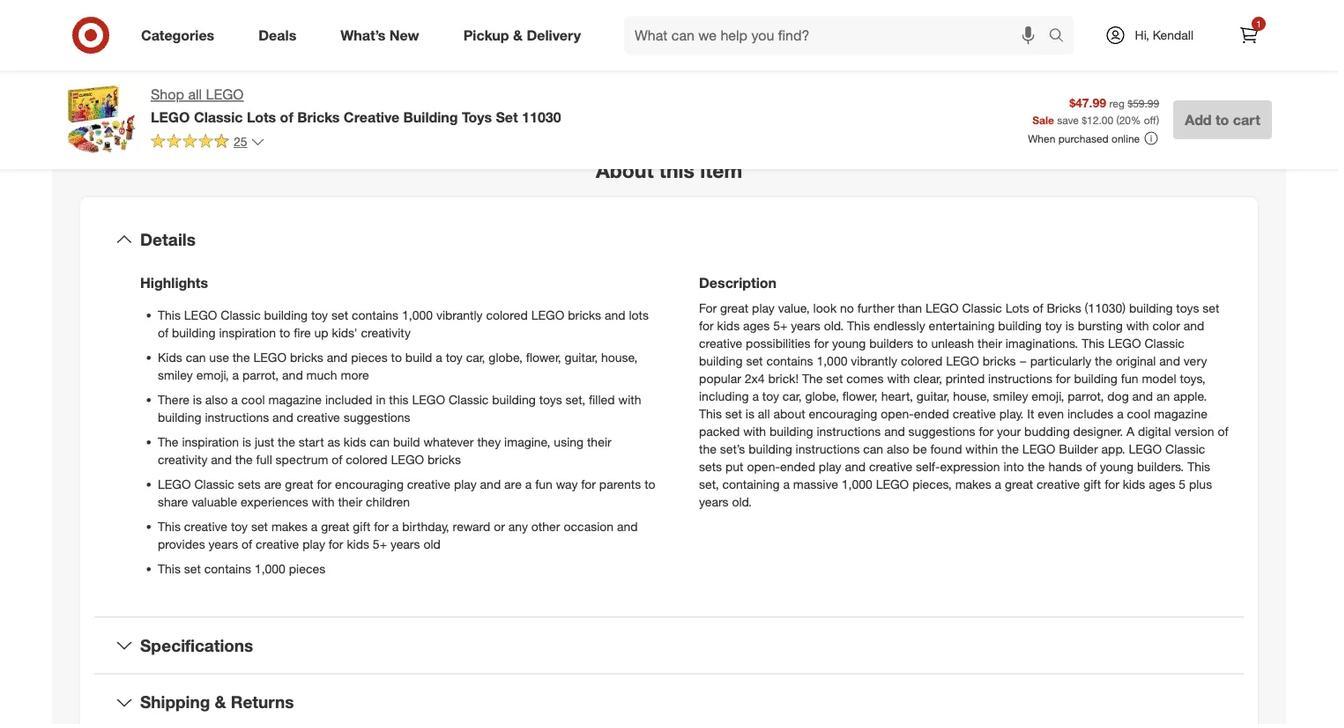 Task type: vqa. For each thing, say whether or not it's contained in the screenshot.
Some
no



Task type: describe. For each thing, give the bounding box(es) containing it.
for down lego classic sets are great for encouraging creative play and are a fun way for parents to share valuable experiences with their children
[[329, 537, 343, 552]]

1 vertical spatial young
[[1100, 459, 1134, 475]]

and right color
[[1184, 318, 1205, 334]]

or
[[494, 519, 505, 535]]

online
[[1112, 132, 1140, 145]]

1,000 down experiences
[[255, 561, 286, 577]]

add to cart
[[1185, 111, 1261, 128]]

start
[[299, 435, 324, 450]]

encouraging inside description for great play value, look no further than lego classic lots of bricks (11030) building toys set for kids ages 5+ years old. this endlessly entertaining building toy is bursting with color and creative possibilities for young builders to unleash their imaginations.  this lego classic building set contains 1,000 vibrantly colored lego bricks – particularly the original and very popular 2x4 brick! the set comes with clear, printed instructions for building fun model toys, including a toy car, globe, flower, heart, guitar, house, smiley emoji, parrot, dog and an apple. this set is all about encouraging open-ended creative play. it even includes a cool magazine packed with building instructions and suggestions for your budding designer. a digital version of the set's building instructions can also be found within the lego builder app.  lego classic sets put open-ended play and creative self-expression into the hands of young builders. this set, containing a massive 1,000 lego pieces, makes a great creative gift for kids ages 5 plus years old.
[[809, 406, 878, 422]]

bricks inside kids can use the lego bricks and pieces to build a toy car, globe, flower, guitar, house, smiley emoji, a parrot, and much more
[[290, 350, 323, 365]]

0 horizontal spatial young
[[832, 336, 866, 351]]

25
[[234, 134, 247, 149]]

classic down color
[[1145, 336, 1185, 351]]

play left value,
[[752, 301, 775, 316]]

fun inside lego classic sets are great for encouraging creative play and are a fun way for parents to share valuable experiences with their children
[[535, 477, 553, 492]]

1
[[1257, 18, 1262, 29]]

the left full
[[235, 452, 253, 468]]

colored inside this lego classic building toy set contains 1,000 vibrantly colored lego bricks and lots of building inspiration to fire up kids' creativity
[[486, 308, 528, 323]]

reward
[[453, 519, 491, 535]]

their inside the inspiration is just the start as kids can build whatever they imagine, using their creativity and the full spectrum of colored lego bricks
[[587, 435, 612, 450]]

includes
[[1068, 406, 1114, 422]]

categories link
[[126, 16, 237, 55]]

parrot, inside description for great play value, look no further than lego classic lots of bricks (11030) building toys set for kids ages 5+ years old. this endlessly entertaining building toy is bursting with color and creative possibilities for young builders to unleash their imaginations.  this lego classic building set contains 1,000 vibrantly colored lego bricks – particularly the original and very popular 2x4 brick! the set comes with clear, printed instructions for building fun model toys, including a toy car, globe, flower, heart, guitar, house, smiley emoji, parrot, dog and an apple. this set is all about encouraging open-ended creative play. it even includes a cool magazine packed with building instructions and suggestions for your budding designer. a digital version of the set's building instructions can also be found within the lego builder app.  lego classic sets put open-ended play and creative self-expression into the hands of young builders. this set, containing a massive 1,000 lego pieces, makes a great creative gift for kids ages 5 plus years old.
[[1068, 389, 1104, 404]]

the inside description for great play value, look no further than lego classic lots of bricks (11030) building toys set for kids ages 5+ years old. this endlessly entertaining building toy is bursting with color and creative possibilities for young builders to unleash their imaginations.  this lego classic building set contains 1,000 vibrantly colored lego bricks – particularly the original and very popular 2x4 brick! the set comes with clear, printed instructions for building fun model toys, including a toy car, globe, flower, heart, guitar, house, smiley emoji, parrot, dog and an apple. this set is all about encouraging open-ended creative play. it even includes a cool magazine packed with building instructions and suggestions for your budding designer. a digital version of the set's building instructions can also be found within the lego builder app.  lego classic sets put open-ended play and creative self-expression into the hands of young builders. this set, containing a massive 1,000 lego pieces, makes a great creative gift for kids ages 5 plus years old.
[[802, 371, 823, 386]]

car, inside kids can use the lego bricks and pieces to build a toy car, globe, flower, guitar, house, smiley emoji, a parrot, and much more
[[466, 350, 485, 365]]

about this item
[[596, 158, 743, 183]]

25 link
[[151, 133, 265, 153]]

cool inside there is also a cool magazine included in this lego classic building toys set, filled with building instructions and creative suggestions
[[241, 392, 265, 408]]

play up the massive
[[819, 459, 842, 475]]

within
[[966, 442, 998, 457]]

creative down the valuable
[[184, 519, 228, 535]]

makes inside "this creative toy set makes a great gift for a birthday, reward or any other occasion and provides years of creative play for kids 5+ years old"
[[271, 519, 308, 535]]

designer.
[[1074, 424, 1123, 439]]

bricks inside the shop all lego lego classic lots of bricks creative building toys set 11030
[[297, 108, 340, 126]]

play inside "this creative toy set makes a great gift for a birthday, reward or any other occasion and provides years of creative play for kids 5+ years old"
[[303, 537, 325, 552]]

1 horizontal spatial open-
[[881, 406, 914, 422]]

encouraging inside lego classic sets are great for encouraging creative play and are a fun way for parents to share valuable experiences with their children
[[335, 477, 404, 492]]

5
[[1179, 477, 1186, 492]]

set up 2x4
[[746, 353, 763, 369]]

creative down "hands"
[[1037, 477, 1080, 492]]

set left the comes
[[827, 371, 843, 386]]

colored inside description for great play value, look no further than lego classic lots of bricks (11030) building toys set for kids ages 5+ years old. this endlessly entertaining building toy is bursting with color and creative possibilities for young builders to unleash their imaginations.  this lego classic building set contains 1,000 vibrantly colored lego bricks – particularly the original and very popular 2x4 brick! the set comes with clear, printed instructions for building fun model toys, including a toy car, globe, flower, heart, guitar, house, smiley emoji, parrot, dog and an apple. this set is all about encouraging open-ended creative play. it even includes a cool magazine packed with building instructions and suggestions for your budding designer. a digital version of the set's building instructions can also be found within the lego builder app.  lego classic sets put open-ended play and creative self-expression into the hands of young builders. this set, containing a massive 1,000 lego pieces, makes a great creative gift for kids ages 5 plus years old.
[[901, 353, 943, 369]]

building up the dog
[[1074, 371, 1118, 386]]

this up packed at the bottom of page
[[699, 406, 722, 422]]

for right way
[[581, 477, 596, 492]]

details
[[140, 229, 196, 250]]

this inside "this creative toy set makes a great gift for a birthday, reward or any other occasion and provides years of creative play for kids 5+ years old"
[[158, 519, 181, 535]]

for
[[699, 301, 717, 316]]

than
[[898, 301, 922, 316]]

when purchased online
[[1028, 132, 1140, 145]]

of inside the shop all lego lego classic lots of bricks creative building toys set 11030
[[280, 108, 293, 126]]

creativity inside the inspiration is just the start as kids can build whatever they imagine, using their creativity and the full spectrum of colored lego bricks
[[158, 452, 208, 468]]

bricks inside description for great play value, look no further than lego classic lots of bricks (11030) building toys set for kids ages 5+ years old. this endlessly entertaining building toy is bursting with color and creative possibilities for young builders to unleash their imaginations.  this lego classic building set contains 1,000 vibrantly colored lego bricks – particularly the original and very popular 2x4 brick! the set comes with clear, printed instructions for building fun model toys, including a toy car, globe, flower, heart, guitar, house, smiley emoji, parrot, dog and an apple. this set is all about encouraging open-ended creative play. it even includes a cool magazine packed with building instructions and suggestions for your budding designer. a digital version of the set's building instructions can also be found within the lego builder app.  lego classic sets put open-ended play and creative self-expression into the hands of young builders. this set, containing a massive 1,000 lego pieces, makes a great creative gift for kids ages 5 plus years old.
[[983, 353, 1016, 369]]

way
[[556, 477, 578, 492]]

deals link
[[244, 16, 319, 55]]

unleash
[[932, 336, 974, 351]]

sets inside lego classic sets are great for encouraging creative play and are a fun way for parents to share valuable experiences with their children
[[238, 477, 261, 492]]

toy down brick!
[[763, 389, 779, 404]]

an
[[1157, 389, 1170, 404]]

0 horizontal spatial ages
[[743, 318, 770, 334]]

use
[[209, 350, 229, 365]]

fun inside description for great play value, look no further than lego classic lots of bricks (11030) building toys set for kids ages 5+ years old. this endlessly entertaining building toy is bursting with color and creative possibilities for young builders to unleash their imaginations.  this lego classic building set contains 1,000 vibrantly colored lego bricks – particularly the original and very popular 2x4 brick! the set comes with clear, printed instructions for building fun model toys, including a toy car, globe, flower, heart, guitar, house, smiley emoji, parrot, dog and an apple. this set is all about encouraging open-ended creative play. it even includes a cool magazine packed with building instructions and suggestions for your budding designer. a digital version of the set's building instructions can also be found within the lego builder app.  lego classic sets put open-ended play and creative self-expression into the hands of young builders. this set, containing a massive 1,000 lego pieces, makes a great creative gift for kids ages 5 plus years old.
[[1121, 371, 1139, 386]]

shipping & returns
[[140, 693, 294, 713]]

1 vertical spatial old.
[[732, 494, 752, 510]]

contains inside description for great play value, look no further than lego classic lots of bricks (11030) building toys set for kids ages 5+ years old. this endlessly entertaining building toy is bursting with color and creative possibilities for young builders to unleash their imaginations.  this lego classic building set contains 1,000 vibrantly colored lego bricks – particularly the original and very popular 2x4 brick! the set comes with clear, printed instructions for building fun model toys, including a toy car, globe, flower, heart, guitar, house, smiley emoji, parrot, dog and an apple. this set is all about encouraging open-ended creative play. it even includes a cool magazine packed with building instructions and suggestions for your budding designer. a digital version of the set's building instructions can also be found within the lego builder app.  lego classic sets put open-ended play and creative self-expression into the hands of young builders. this set, containing a massive 1,000 lego pieces, makes a great creative gift for kids ages 5 plus years old.
[[767, 353, 813, 369]]

creative
[[344, 108, 400, 126]]

creative up "within"
[[953, 406, 996, 422]]

inspiration inside this lego classic building toy set contains 1,000 vibrantly colored lego bricks and lots of building inspiration to fire up kids' creativity
[[219, 325, 276, 341]]

massive
[[793, 477, 838, 492]]

globe, inside description for great play value, look no further than lego classic lots of bricks (11030) building toys set for kids ages 5+ years old. this endlessly entertaining building toy is bursting with color and creative possibilities for young builders to unleash their imaginations.  this lego classic building set contains 1,000 vibrantly colored lego bricks – particularly the original and very popular 2x4 brick! the set comes with clear, printed instructions for building fun model toys, including a toy car, globe, flower, heart, guitar, house, smiley emoji, parrot, dog and an apple. this set is all about encouraging open-ended creative play. it even includes a cool magazine packed with building instructions and suggestions for your budding designer. a digital version of the set's building instructions can also be found within the lego builder app.  lego classic sets put open-ended play and creative self-expression into the hands of young builders. this set, containing a massive 1,000 lego pieces, makes a great creative gift for kids ages 5 plus years old.
[[805, 389, 839, 404]]

years down put
[[699, 494, 729, 510]]

of up imaginations.
[[1033, 301, 1044, 316]]

–
[[1020, 353, 1027, 369]]

with left color
[[1127, 318, 1150, 334]]

play inside lego classic sets are great for encouraging creative play and are a fun way for parents to share valuable experiences with their children
[[454, 477, 477, 492]]

this inside there is also a cool magazine included in this lego classic building toys set, filled with building instructions and creative suggestions
[[389, 392, 409, 408]]

using
[[554, 435, 584, 450]]

image gallery element
[[66, 0, 648, 116]]

1 horizontal spatial this
[[659, 158, 695, 183]]

0 horizontal spatial pieces
[[289, 561, 326, 577]]

original
[[1116, 353, 1156, 369]]

building up color
[[1129, 301, 1173, 316]]

kids down builders.
[[1123, 477, 1146, 492]]

highlights
[[140, 275, 208, 292]]

1,000 right the massive
[[842, 477, 873, 492]]

to inside lego classic sets are great for encouraging creative play and are a fun way for parents to share valuable experiences with their children
[[645, 477, 656, 492]]

suggestions inside description for great play value, look no further than lego classic lots of bricks (11030) building toys set for kids ages 5+ years old. this endlessly entertaining building toy is bursting with color and creative possibilities for young builders to unleash their imaginations.  this lego classic building set contains 1,000 vibrantly colored lego bricks – particularly the original and very popular 2x4 brick! the set comes with clear, printed instructions for building fun model toys, including a toy car, globe, flower, heart, guitar, house, smiley emoji, parrot, dog and an apple. this set is all about encouraging open-ended creative play. it even includes a cool magazine packed with building instructions and suggestions for your budding designer. a digital version of the set's building instructions can also be found within the lego builder app.  lego classic sets put open-ended play and creative self-expression into the hands of young builders. this set, containing a massive 1,000 lego pieces, makes a great creative gift for kids ages 5 plus years old.
[[909, 424, 976, 439]]

and left an
[[1133, 389, 1153, 404]]

the right into
[[1028, 459, 1045, 475]]

the inside the inspiration is just the start as kids can build whatever they imagine, using their creativity and the full spectrum of colored lego bricks
[[158, 435, 179, 450]]

lots inside the shop all lego lego classic lots of bricks creative building toys set 11030
[[247, 108, 276, 126]]

the down packed at the bottom of page
[[699, 442, 717, 457]]

What can we help you find? suggestions appear below search field
[[624, 16, 1053, 55]]

smiley inside kids can use the lego bricks and pieces to build a toy car, globe, flower, guitar, house, smiley emoji, a parrot, and much more
[[158, 368, 193, 383]]

building down there
[[158, 410, 202, 425]]

$47.99 reg $59.99 sale save $ 12.00 ( 20 % off )
[[1033, 95, 1160, 126]]

a inside there is also a cool magazine included in this lego classic building toys set, filled with building instructions and creative suggestions
[[231, 392, 238, 408]]

toys inside description for great play value, look no further than lego classic lots of bricks (11030) building toys set for kids ages 5+ years old. this endlessly entertaining building toy is bursting with color and creative possibilities for young builders to unleash their imaginations.  this lego classic building set contains 1,000 vibrantly colored lego bricks – particularly the original and very popular 2x4 brick! the set comes with clear, printed instructions for building fun model toys, including a toy car, globe, flower, heart, guitar, house, smiley emoji, parrot, dog and an apple. this set is all about encouraging open-ended creative play. it even includes a cool magazine packed with building instructions and suggestions for your budding designer. a digital version of the set's building instructions can also be found within the lego builder app.  lego classic sets put open-ended play and creative self-expression into the hands of young builders. this set, containing a massive 1,000 lego pieces, makes a great creative gift for kids ages 5 plus years old.
[[1177, 301, 1200, 316]]

filled
[[589, 392, 615, 408]]

particularly
[[1031, 353, 1092, 369]]

creative inside lego classic sets are great for encouraging creative play and are a fun way for parents to share valuable experiences with their children
[[407, 477, 451, 492]]

years up this set contains 1,000 pieces
[[209, 537, 238, 552]]

emoji, inside kids can use the lego bricks and pieces to build a toy car, globe, flower, guitar, house, smiley emoji, a parrot, and much more
[[196, 368, 229, 383]]

containing
[[723, 477, 780, 492]]

kids inside the inspiration is just the start as kids can build whatever they imagine, using their creativity and the full spectrum of colored lego bricks
[[344, 435, 366, 450]]

sale
[[1033, 113, 1055, 126]]

lego classic lots of bricks creative building toys set 11030, 6 of 8 image
[[364, 0, 648, 63]]

model
[[1142, 371, 1177, 386]]

1 horizontal spatial ended
[[914, 406, 950, 422]]

kids can use the lego bricks and pieces to build a toy car, globe, flower, guitar, house, smiley emoji, a parrot, and much more
[[158, 350, 638, 383]]

new
[[390, 27, 419, 44]]

for down app.
[[1105, 477, 1120, 492]]

1 horizontal spatial ages
[[1149, 477, 1176, 492]]

classic inside there is also a cool magazine included in this lego classic building toys set, filled with building instructions and creative suggestions
[[449, 392, 489, 408]]

vibrantly inside this lego classic building toy set contains 1,000 vibrantly colored lego bricks and lots of building inspiration to fire up kids' creativity
[[436, 308, 483, 323]]

add to cart button
[[1174, 101, 1272, 139]]

1,000 up the comes
[[817, 353, 848, 369]]

description for great play value, look no further than lego classic lots of bricks (11030) building toys set for kids ages 5+ years old. this endlessly entertaining building toy is bursting with color and creative possibilities for young builders to unleash their imaginations.  this lego classic building set contains 1,000 vibrantly colored lego bricks – particularly the original and very popular 2x4 brick! the set comes with clear, printed instructions for building fun model toys, including a toy car, globe, flower, heart, guitar, house, smiley emoji, parrot, dog and an apple. this set is all about encouraging open-ended creative play. it even includes a cool magazine packed with building instructions and suggestions for your budding designer. a digital version of the set's building instructions can also be found within the lego builder app.  lego classic sets put open-ended play and creative self-expression into the hands of young builders. this set, containing a massive 1,000 lego pieces, makes a great creative gift for kids ages 5 plus years old.
[[699, 275, 1229, 510]]

building up imaginations.
[[998, 318, 1042, 334]]

house, inside description for great play value, look no further than lego classic lots of bricks (11030) building toys set for kids ages 5+ years old. this endlessly entertaining building toy is bursting with color and creative possibilities for young builders to unleash their imaginations.  this lego classic building set contains 1,000 vibrantly colored lego bricks – particularly the original and very popular 2x4 brick! the set comes with clear, printed instructions for building fun model toys, including a toy car, globe, flower, heart, guitar, house, smiley emoji, parrot, dog and an apple. this set is all about encouraging open-ended creative play. it even includes a cool magazine packed with building instructions and suggestions for your budding designer. a digital version of the set's building instructions can also be found within the lego builder app.  lego classic sets put open-ended play and creative self-expression into the hands of young builders. this set, containing a massive 1,000 lego pieces, makes a great creative gift for kids ages 5 plus years old.
[[953, 389, 990, 404]]

all inside description for great play value, look no further than lego classic lots of bricks (11030) building toys set for kids ages 5+ years old. this endlessly entertaining building toy is bursting with color and creative possibilities for young builders to unleash their imaginations.  this lego classic building set contains 1,000 vibrantly colored lego bricks – particularly the original and very popular 2x4 brick! the set comes with clear, printed instructions for building fun model toys, including a toy car, globe, flower, heart, guitar, house, smiley emoji, parrot, dog and an apple. this set is all about encouraging open-ended creative play. it even includes a cool magazine packed with building instructions and suggestions for your budding designer. a digital version of the set's building instructions can also be found within the lego builder app.  lego classic sets put open-ended play and creative self-expression into the hands of young builders. this set, containing a massive 1,000 lego pieces, makes a great creative gift for kids ages 5 plus years old.
[[758, 406, 770, 422]]

1 link
[[1230, 16, 1269, 55]]

parrot, inside kids can use the lego bricks and pieces to build a toy car, globe, flower, guitar, house, smiley emoji, a parrot, and much more
[[243, 368, 279, 383]]

your
[[997, 424, 1021, 439]]

this down provides
[[158, 561, 181, 577]]

reg
[[1110, 97, 1125, 110]]

image of lego classic lots of bricks creative building toys set 11030 image
[[66, 85, 137, 155]]

with inside lego classic sets are great for encouraging creative play and are a fun way for parents to share valuable experiences with their children
[[312, 494, 335, 510]]

toy inside kids can use the lego bricks and pieces to build a toy car, globe, flower, guitar, house, smiley emoji, a parrot, and much more
[[446, 350, 463, 365]]

be
[[913, 442, 927, 457]]

just
[[255, 435, 274, 450]]

set inside "this creative toy set makes a great gift for a birthday, reward or any other occasion and provides years of creative play for kids 5+ years old"
[[251, 519, 268, 535]]

shipping
[[140, 693, 210, 713]]

color
[[1153, 318, 1181, 334]]

years left old
[[391, 537, 420, 552]]

for down the look
[[814, 336, 829, 351]]

they
[[477, 435, 501, 450]]

for up "within"
[[979, 424, 994, 439]]

toy up imaginations.
[[1046, 318, 1062, 334]]

is inside the inspiration is just the start as kids can build whatever they imagine, using their creativity and the full spectrum of colored lego bricks
[[242, 435, 251, 450]]

building right set's
[[749, 442, 792, 457]]

other
[[532, 519, 560, 535]]

instructions down –
[[989, 371, 1053, 386]]

creativity inside this lego classic building toy set contains 1,000 vibrantly colored lego bricks and lots of building inspiration to fire up kids' creativity
[[361, 325, 411, 341]]

advertisement region
[[690, 15, 1272, 82]]

occasion
[[564, 519, 614, 535]]

set's
[[720, 442, 745, 457]]

old
[[424, 537, 441, 552]]

creative up popular
[[699, 336, 743, 351]]

and up model
[[1160, 353, 1181, 369]]

of inside "this creative toy set makes a great gift for a birthday, reward or any other occasion and provides years of creative play for kids 5+ years old"
[[242, 537, 252, 552]]

house, inside kids can use the lego bricks and pieces to build a toy car, globe, flower, guitar, house, smiley emoji, a parrot, and much more
[[601, 350, 638, 365]]

1 horizontal spatial old.
[[824, 318, 844, 334]]

of right version
[[1218, 424, 1229, 439]]

suggestions inside there is also a cool magazine included in this lego classic building toys set, filled with building instructions and creative suggestions
[[344, 410, 411, 425]]

kendall
[[1153, 27, 1194, 43]]

instructions down the comes
[[817, 424, 881, 439]]

is down the including
[[746, 406, 755, 422]]

set up very
[[1203, 301, 1220, 316]]

popular
[[699, 371, 741, 386]]

search
[[1041, 28, 1083, 45]]

lots inside description for great play value, look no further than lego classic lots of bricks (11030) building toys set for kids ages 5+ years old. this endlessly entertaining building toy is bursting with color and creative possibilities for young builders to unleash their imaginations.  this lego classic building set contains 1,000 vibrantly colored lego bricks – particularly the original and very popular 2x4 brick! the set comes with clear, printed instructions for building fun model toys, including a toy car, globe, flower, heart, guitar, house, smiley emoji, parrot, dog and an apple. this set is all about encouraging open-ended creative play. it even includes a cool magazine packed with building instructions and suggestions for your budding designer. a digital version of the set's building instructions can also be found within the lego builder app.  lego classic sets put open-ended play and creative self-expression into the hands of young builders. this set, containing a massive 1,000 lego pieces, makes a great creative gift for kids ages 5 plus years old.
[[1006, 301, 1030, 316]]

great inside lego classic sets are great for encouraging creative play and are a fun way for parents to share valuable experiences with their children
[[285, 477, 314, 492]]

and inside the inspiration is just the start as kids can build whatever they imagine, using their creativity and the full spectrum of colored lego bricks
[[211, 452, 232, 468]]

with up heart,
[[887, 371, 910, 386]]

printed
[[946, 371, 985, 386]]

this up plus
[[1188, 459, 1211, 475]]

$59.99
[[1128, 97, 1160, 110]]

returns
[[231, 693, 294, 713]]

and left much
[[282, 368, 303, 383]]

magazine inside there is also a cool magazine included in this lego classic building toys set, filled with building instructions and creative suggestions
[[268, 392, 322, 408]]

(11030)
[[1085, 301, 1126, 316]]

globe, inside kids can use the lego bricks and pieces to build a toy car, globe, flower, guitar, house, smiley emoji, a parrot, and much more
[[489, 350, 523, 365]]

in
[[376, 392, 386, 408]]

contains inside this lego classic building toy set contains 1,000 vibrantly colored lego bricks and lots of building inspiration to fire up kids' creativity
[[352, 308, 399, 323]]

set down the including
[[726, 406, 742, 422]]

lego inside there is also a cool magazine included in this lego classic building toys set, filled with building instructions and creative suggestions
[[412, 392, 445, 408]]

full
[[256, 452, 272, 468]]

found
[[931, 442, 962, 457]]

cool inside description for great play value, look no further than lego classic lots of bricks (11030) building toys set for kids ages 5+ years old. this endlessly entertaining building toy is bursting with color and creative possibilities for young builders to unleash their imaginations.  this lego classic building set contains 1,000 vibrantly colored lego bricks – particularly the original and very popular 2x4 brick! the set comes with clear, printed instructions for building fun model toys, including a toy car, globe, flower, heart, guitar, house, smiley emoji, parrot, dog and an apple. this set is all about encouraging open-ended creative play. it even includes a cool magazine packed with building instructions and suggestions for your budding designer. a digital version of the set's building instructions can also be found within the lego builder app.  lego classic sets put open-ended play and creative self-expression into the hands of young builders. this set, containing a massive 1,000 lego pieces, makes a great creative gift for kids ages 5 plus years old.
[[1127, 406, 1151, 422]]

search button
[[1041, 16, 1083, 58]]

digital
[[1138, 424, 1171, 439]]

creative left self-
[[869, 459, 913, 475]]

building up imagine,
[[492, 392, 536, 408]]

for down spectrum
[[317, 477, 332, 492]]

can inside description for great play value, look no further than lego classic lots of bricks (11030) building toys set for kids ages 5+ years old. this endlessly entertaining building toy is bursting with color and creative possibilities for young builders to unleash their imaginations.  this lego classic building set contains 1,000 vibrantly colored lego bricks – particularly the original and very popular 2x4 brick! the set comes with clear, printed instructions for building fun model toys, including a toy car, globe, flower, heart, guitar, house, smiley emoji, parrot, dog and an apple. this set is all about encouraging open-ended creative play. it even includes a cool magazine packed with building instructions and suggestions for your budding designer. a digital version of the set's building instructions can also be found within the lego builder app.  lego classic sets put open-ended play and creative self-expression into the hands of young builders. this set, containing a massive 1,000 lego pieces, makes a great creative gift for kids ages 5 plus years old.
[[864, 442, 884, 457]]

1 are from the left
[[264, 477, 282, 492]]

bursting
[[1078, 318, 1123, 334]]

also inside description for great play value, look no further than lego classic lots of bricks (11030) building toys set for kids ages 5+ years old. this endlessly entertaining building toy is bursting with color and creative possibilities for young builders to unleash their imaginations.  this lego classic building set contains 1,000 vibrantly colored lego bricks – particularly the original and very popular 2x4 brick! the set comes with clear, printed instructions for building fun model toys, including a toy car, globe, flower, heart, guitar, house, smiley emoji, parrot, dog and an apple. this set is all about encouraging open-ended creative play. it even includes a cool magazine packed with building instructions and suggestions for your budding designer. a digital version of the set's building instructions can also be found within the lego builder app.  lego classic sets put open-ended play and creative self-expression into the hands of young builders. this set, containing a massive 1,000 lego pieces, makes a great creative gift for kids ages 5 plus years old.
[[887, 442, 910, 457]]

what's new link
[[326, 16, 441, 55]]

and left self-
[[845, 459, 866, 475]]

set down provides
[[184, 561, 201, 577]]

classic inside lego classic sets are great for encouraging creative play and are a fun way for parents to share valuable experiences with their children
[[194, 477, 234, 492]]

bricks inside description for great play value, look no further than lego classic lots of bricks (11030) building toys set for kids ages 5+ years old. this endlessly entertaining building toy is bursting with color and creative possibilities for young builders to unleash their imaginations.  this lego classic building set contains 1,000 vibrantly colored lego bricks – particularly the original and very popular 2x4 brick! the set comes with clear, printed instructions for building fun model toys, including a toy car, globe, flower, heart, guitar, house, smiley emoji, parrot, dog and an apple. this set is all about encouraging open-ended creative play. it even includes a cool magazine packed with building instructions and suggestions for your budding designer. a digital version of the set's building instructions can also be found within the lego builder app.  lego classic sets put open-ended play and creative self-expression into the hands of young builders. this set, containing a massive 1,000 lego pieces, makes a great creative gift for kids ages 5 plus years old.
[[1047, 301, 1082, 316]]

build for a
[[405, 350, 432, 365]]

much
[[306, 368, 337, 383]]

flower, inside kids can use the lego bricks and pieces to build a toy car, globe, flower, guitar, house, smiley emoji, a parrot, and much more
[[526, 350, 561, 365]]

bricks inside this lego classic building toy set contains 1,000 vibrantly colored lego bricks and lots of building inspiration to fire up kids' creativity
[[568, 308, 601, 323]]

more
[[341, 368, 369, 383]]

experiences
[[241, 494, 308, 510]]

there is also a cool magazine included in this lego classic building toys set, filled with building instructions and creative suggestions
[[158, 392, 641, 425]]

this down no
[[847, 318, 870, 334]]

dog
[[1108, 389, 1129, 404]]

about
[[596, 158, 654, 183]]

specifications
[[140, 636, 253, 656]]

kids inside "this creative toy set makes a great gift for a birthday, reward or any other occasion and provides years of creative play for kids 5+ years old"
[[347, 537, 369, 552]]

builder
[[1059, 442, 1098, 457]]

creative down experiences
[[256, 537, 299, 552]]

look
[[813, 301, 837, 316]]

this down bursting
[[1082, 336, 1105, 351]]

packed
[[699, 424, 740, 439]]

kids down description at the right of the page
[[717, 318, 740, 334]]

toys
[[462, 108, 492, 126]]

for down children
[[374, 519, 389, 535]]

and inside there is also a cool magazine included in this lego classic building toys set, filled with building instructions and creative suggestions
[[273, 410, 293, 425]]

is inside there is also a cool magazine included in this lego classic building toys set, filled with building instructions and creative suggestions
[[193, 392, 202, 408]]

lego classic lots of bricks creative building toys set 11030, 5 of 8 image
[[66, 0, 350, 63]]

is left bursting
[[1066, 318, 1075, 334]]

instructions up the massive
[[796, 442, 860, 457]]

builders.
[[1137, 459, 1184, 475]]



Task type: locate. For each thing, give the bounding box(es) containing it.
1 vertical spatial vibrantly
[[851, 353, 898, 369]]

add
[[1185, 111, 1212, 128]]

& inside dropdown button
[[215, 693, 226, 713]]

inspiration inside the inspiration is just the start as kids can build whatever they imagine, using their creativity and the full spectrum of colored lego bricks
[[182, 435, 239, 450]]

1 horizontal spatial fun
[[1121, 371, 1139, 386]]

1 horizontal spatial 5+
[[773, 318, 788, 334]]

sets left put
[[699, 459, 722, 475]]

1 vertical spatial flower,
[[843, 389, 878, 404]]

for
[[699, 318, 714, 334], [814, 336, 829, 351], [1056, 371, 1071, 386], [979, 424, 994, 439], [1105, 477, 1120, 492], [317, 477, 332, 492], [581, 477, 596, 492], [374, 519, 389, 535], [329, 537, 343, 552]]

1 horizontal spatial bricks
[[1047, 301, 1082, 316]]

guitar, down clear,
[[917, 389, 950, 404]]

1 vertical spatial makes
[[271, 519, 308, 535]]

clear,
[[914, 371, 942, 386]]

contains
[[352, 308, 399, 323], [767, 353, 813, 369], [204, 561, 251, 577]]

magazine inside description for great play value, look no further than lego classic lots of bricks (11030) building toys set for kids ages 5+ years old. this endlessly entertaining building toy is bursting with color and creative possibilities for young builders to unleash their imaginations.  this lego classic building set contains 1,000 vibrantly colored lego bricks – particularly the original and very popular 2x4 brick! the set comes with clear, printed instructions for building fun model toys, including a toy car, globe, flower, heart, guitar, house, smiley emoji, parrot, dog and an apple. this set is all about encouraging open-ended creative play. it even includes a cool magazine packed with building instructions and suggestions for your budding designer. a digital version of the set's building instructions can also be found within the lego builder app.  lego classic sets put open-ended play and creative self-expression into the hands of young builders. this set, containing a massive 1,000 lego pieces, makes a great creative gift for kids ages 5 plus years old.
[[1154, 406, 1208, 422]]

the inspiration is just the start as kids can build whatever they imagine, using their creativity and the full spectrum of colored lego bricks
[[158, 435, 612, 468]]

and up 'just'
[[273, 410, 293, 425]]

with right filled at the bottom left of the page
[[619, 392, 641, 408]]

0 horizontal spatial ended
[[780, 459, 816, 475]]

gift
[[1084, 477, 1102, 492], [353, 519, 371, 535]]

brick!
[[768, 371, 799, 386]]

toy down this lego classic building toy set contains 1,000 vibrantly colored lego bricks and lots of building inspiration to fire up kids' creativity
[[446, 350, 463, 365]]

1 vertical spatial &
[[215, 693, 226, 713]]

emoji,
[[196, 368, 229, 383], [1032, 389, 1065, 404]]

vibrantly
[[436, 308, 483, 323], [851, 353, 898, 369]]

share
[[158, 494, 188, 510]]

cart
[[1233, 111, 1261, 128]]

also
[[205, 392, 228, 408], [887, 442, 910, 457]]

emoji, up even
[[1032, 389, 1065, 404]]

build for whatever
[[393, 435, 420, 450]]

2 horizontal spatial can
[[864, 442, 884, 457]]

0 vertical spatial ages
[[743, 318, 770, 334]]

1 horizontal spatial can
[[370, 435, 390, 450]]

about
[[774, 406, 806, 422]]

this set contains 1,000 pieces
[[158, 561, 326, 577]]

put
[[726, 459, 744, 475]]

the down your
[[1002, 442, 1019, 457]]

0 vertical spatial inspiration
[[219, 325, 276, 341]]

0 vertical spatial old.
[[824, 318, 844, 334]]

their inside description for great play value, look no further than lego classic lots of bricks (11030) building toys set for kids ages 5+ years old. this endlessly entertaining building toy is bursting with color and creative possibilities for young builders to unleash their imaginations.  this lego classic building set contains 1,000 vibrantly colored lego bricks – particularly the original and very popular 2x4 brick! the set comes with clear, printed instructions for building fun model toys, including a toy car, globe, flower, heart, guitar, house, smiley emoji, parrot, dog and an apple. this set is all about encouraging open-ended creative play. it even includes a cool magazine packed with building instructions and suggestions for your budding designer. a digital version of the set's building instructions can also be found within the lego builder app.  lego classic sets put open-ended play and creative self-expression into the hands of young builders. this set, containing a massive 1,000 lego pieces, makes a great creative gift for kids ages 5 plus years old.
[[978, 336, 1002, 351]]

& left returns
[[215, 693, 226, 713]]

vibrantly inside description for great play value, look no further than lego classic lots of bricks (11030) building toys set for kids ages 5+ years old. this endlessly entertaining building toy is bursting with color and creative possibilities for young builders to unleash their imaginations.  this lego classic building set contains 1,000 vibrantly colored lego bricks – particularly the original and very popular 2x4 brick! the set comes with clear, printed instructions for building fun model toys, including a toy car, globe, flower, heart, guitar, house, smiley emoji, parrot, dog and an apple. this set is all about encouraging open-ended creative play. it even includes a cool magazine packed with building instructions and suggestions for your budding designer. a digital version of the set's building instructions can also be found within the lego builder app.  lego classic sets put open-ended play and creative self-expression into the hands of young builders. this set, containing a massive 1,000 lego pieces, makes a great creative gift for kids ages 5 plus years old.
[[851, 353, 898, 369]]

1 vertical spatial creativity
[[158, 452, 208, 468]]

sets
[[699, 459, 722, 475], [238, 477, 261, 492]]

globe, up about
[[805, 389, 839, 404]]

the
[[802, 371, 823, 386], [158, 435, 179, 450]]

1 vertical spatial fun
[[535, 477, 553, 492]]

fun
[[1121, 371, 1139, 386], [535, 477, 553, 492]]

0 horizontal spatial also
[[205, 392, 228, 408]]

bricks left lots
[[568, 308, 601, 323]]

0 vertical spatial their
[[978, 336, 1002, 351]]

0 vertical spatial creativity
[[361, 325, 411, 341]]

0 vertical spatial pieces
[[351, 350, 388, 365]]

lego inside kids can use the lego bricks and pieces to build a toy car, globe, flower, guitar, house, smiley emoji, a parrot, and much more
[[253, 350, 287, 365]]

0 vertical spatial makes
[[956, 477, 992, 492]]

1 vertical spatial gift
[[353, 519, 371, 535]]

their right using
[[587, 435, 612, 450]]

classic inside this lego classic building toy set contains 1,000 vibrantly colored lego bricks and lots of building inspiration to fire up kids' creativity
[[221, 308, 261, 323]]

guitar, inside kids can use the lego bricks and pieces to build a toy car, globe, flower, guitar, house, smiley emoji, a parrot, and much more
[[565, 350, 598, 365]]

1 vertical spatial car,
[[783, 389, 802, 404]]

purchased
[[1059, 132, 1109, 145]]

building down about
[[770, 424, 813, 439]]

1 horizontal spatial &
[[513, 27, 523, 44]]

parrot,
[[243, 368, 279, 383], [1068, 389, 1104, 404]]

makes
[[956, 477, 992, 492], [271, 519, 308, 535]]

imagine,
[[504, 435, 551, 450]]

0 horizontal spatial set,
[[566, 392, 586, 408]]

and inside "this creative toy set makes a great gift for a birthday, reward or any other occasion and provides years of creative play for kids 5+ years old"
[[617, 519, 638, 535]]

globe, up they on the bottom left of page
[[489, 350, 523, 365]]

sets inside description for great play value, look no further than lego classic lots of bricks (11030) building toys set for kids ages 5+ years old. this endlessly entertaining building toy is bursting with color and creative possibilities for young builders to unleash their imaginations.  this lego classic building set contains 1,000 vibrantly colored lego bricks – particularly the original and very popular 2x4 brick! the set comes with clear, printed instructions for building fun model toys, including a toy car, globe, flower, heart, guitar, house, smiley emoji, parrot, dog and an apple. this set is all about encouraging open-ended creative play. it even includes a cool magazine packed with building instructions and suggestions for your budding designer. a digital version of the set's building instructions can also be found within the lego builder app.  lego classic sets put open-ended play and creative self-expression into the hands of young builders. this set, containing a massive 1,000 lego pieces, makes a great creative gift for kids ages 5 plus years old.
[[699, 459, 722, 475]]

are up any
[[504, 477, 522, 492]]

cool up a
[[1127, 406, 1151, 422]]

0 horizontal spatial contains
[[204, 561, 251, 577]]

1 vertical spatial smiley
[[993, 389, 1028, 404]]

toys up color
[[1177, 301, 1200, 316]]

1 vertical spatial sets
[[238, 477, 261, 492]]

also down use
[[205, 392, 228, 408]]

flower,
[[526, 350, 561, 365], [843, 389, 878, 404]]

their
[[978, 336, 1002, 351], [587, 435, 612, 450], [338, 494, 363, 510]]

and right the occasion on the left bottom of page
[[617, 519, 638, 535]]

pickup
[[463, 27, 509, 44]]

& right the pickup
[[513, 27, 523, 44]]

fun left way
[[535, 477, 553, 492]]

$
[[1082, 113, 1087, 126]]

cool
[[241, 392, 265, 408], [1127, 406, 1151, 422]]

toys,
[[1180, 371, 1206, 386]]

app.
[[1102, 442, 1126, 457]]

of inside the inspiration is just the start as kids can build whatever they imagine, using their creativity and the full spectrum of colored lego bricks
[[332, 452, 342, 468]]

1 horizontal spatial set,
[[699, 477, 719, 492]]

0 horizontal spatial encouraging
[[335, 477, 404, 492]]

possibilities
[[746, 336, 811, 351]]

& for pickup
[[513, 27, 523, 44]]

are
[[264, 477, 282, 492], [504, 477, 522, 492]]

1 horizontal spatial house,
[[953, 389, 990, 404]]

of down 'builder'
[[1086, 459, 1097, 475]]

flower, inside description for great play value, look no further than lego classic lots of bricks (11030) building toys set for kids ages 5+ years old. this endlessly entertaining building toy is bursting with color and creative possibilities for young builders to unleash their imaginations.  this lego classic building set contains 1,000 vibrantly colored lego bricks – particularly the original and very popular 2x4 brick! the set comes with clear, printed instructions for building fun model toys, including a toy car, globe, flower, heart, guitar, house, smiley emoji, parrot, dog and an apple. this set is all about encouraging open-ended creative play. it even includes a cool magazine packed with building instructions and suggestions for your budding designer. a digital version of the set's building instructions can also be found within the lego builder app.  lego classic sets put open-ended play and creative self-expression into the hands of young builders. this set, containing a massive 1,000 lego pieces, makes a great creative gift for kids ages 5 plus years old.
[[843, 389, 878, 404]]

hi, kendall
[[1135, 27, 1194, 43]]

pieces,
[[913, 477, 952, 492]]

further
[[858, 301, 895, 316]]

play up reward
[[454, 477, 477, 492]]

delivery
[[527, 27, 581, 44]]

0 vertical spatial this
[[659, 158, 695, 183]]

pieces up more
[[351, 350, 388, 365]]

classic down version
[[1166, 442, 1206, 457]]

ages down builders.
[[1149, 477, 1176, 492]]

0 horizontal spatial smiley
[[158, 368, 193, 383]]

emoji, down use
[[196, 368, 229, 383]]

0 horizontal spatial can
[[186, 350, 206, 365]]

save
[[1057, 113, 1079, 126]]

creative up "start"
[[297, 410, 340, 425]]

toy inside "this creative toy set makes a great gift for a birthday, reward or any other occasion and provides years of creative play for kids 5+ years old"
[[231, 519, 248, 535]]

1 vertical spatial ages
[[1149, 477, 1176, 492]]

0 vertical spatial flower,
[[526, 350, 561, 365]]

a inside lego classic sets are great for encouraging creative play and are a fun way for parents to share valuable experiences with their children
[[525, 477, 532, 492]]

contains up kids'
[[352, 308, 399, 323]]

1 horizontal spatial magazine
[[1154, 406, 1208, 422]]

1 vertical spatial emoji,
[[1032, 389, 1065, 404]]

5+ up possibilities at right
[[773, 318, 788, 334]]

0 vertical spatial the
[[802, 371, 823, 386]]

0 horizontal spatial fun
[[535, 477, 553, 492]]

flower, down the comes
[[843, 389, 878, 404]]

makes down experiences
[[271, 519, 308, 535]]

this right the in
[[389, 392, 409, 408]]

years
[[791, 318, 821, 334], [699, 494, 729, 510], [209, 537, 238, 552], [391, 537, 420, 552]]

kids
[[158, 350, 182, 365]]

birthday,
[[402, 519, 449, 535]]

children
[[366, 494, 410, 510]]

1 vertical spatial guitar,
[[917, 389, 950, 404]]

1,000 inside this lego classic building toy set contains 1,000 vibrantly colored lego bricks and lots of building inspiration to fire up kids' creativity
[[402, 308, 433, 323]]

1 vertical spatial contains
[[767, 353, 813, 369]]

1 horizontal spatial all
[[758, 406, 770, 422]]

self-
[[916, 459, 940, 475]]

2 horizontal spatial contains
[[767, 353, 813, 369]]

0 horizontal spatial lots
[[247, 108, 276, 126]]

pickup & delivery link
[[449, 16, 603, 55]]

magazine down apple.
[[1154, 406, 1208, 422]]

their inside lego classic sets are great for encouraging creative play and are a fun way for parents to share valuable experiences with their children
[[338, 494, 363, 510]]

building up popular
[[699, 353, 743, 369]]

gift down 'builder'
[[1084, 477, 1102, 492]]

guitar, inside description for great play value, look no further than lego classic lots of bricks (11030) building toys set for kids ages 5+ years old. this endlessly entertaining building toy is bursting with color and creative possibilities for young builders to unleash their imaginations.  this lego classic building set contains 1,000 vibrantly colored lego bricks – particularly the original and very popular 2x4 brick! the set comes with clear, printed instructions for building fun model toys, including a toy car, globe, flower, heart, guitar, house, smiley emoji, parrot, dog and an apple. this set is all about encouraging open-ended creative play. it even includes a cool magazine packed with building instructions and suggestions for your budding designer. a digital version of the set's building instructions can also be found within the lego builder app.  lego classic sets put open-ended play and creative self-expression into the hands of young builders. this set, containing a massive 1,000 lego pieces, makes a great creative gift for kids ages 5 plus years old.
[[917, 389, 950, 404]]

%
[[1131, 113, 1141, 126]]

set
[[496, 108, 518, 126]]

1 horizontal spatial suggestions
[[909, 424, 976, 439]]

old.
[[824, 318, 844, 334], [732, 494, 752, 510]]

0 horizontal spatial their
[[338, 494, 363, 510]]

can inside kids can use the lego bricks and pieces to build a toy car, globe, flower, guitar, house, smiley emoji, a parrot, and much more
[[186, 350, 206, 365]]

1 horizontal spatial vibrantly
[[851, 353, 898, 369]]

colored
[[486, 308, 528, 323], [901, 353, 943, 369], [346, 452, 388, 468]]

to inside add to cart button
[[1216, 111, 1229, 128]]

0 vertical spatial house,
[[601, 350, 638, 365]]

endlessly
[[874, 318, 926, 334]]

1 horizontal spatial their
[[587, 435, 612, 450]]

and inside this lego classic building toy set contains 1,000 vibrantly colored lego bricks and lots of building inspiration to fire up kids' creativity
[[605, 308, 626, 323]]

lego
[[206, 86, 244, 103], [151, 108, 190, 126], [926, 301, 959, 316], [184, 308, 217, 323], [531, 308, 565, 323], [1108, 336, 1141, 351], [253, 350, 287, 365], [946, 353, 979, 369], [412, 392, 445, 408], [1023, 442, 1056, 457], [1129, 442, 1162, 457], [391, 452, 424, 468], [876, 477, 909, 492], [158, 477, 191, 492]]

0 horizontal spatial guitar,
[[565, 350, 598, 365]]

5+ down children
[[373, 537, 387, 552]]

what's new
[[341, 27, 419, 44]]

1 vertical spatial inspiration
[[182, 435, 239, 450]]

set down experiences
[[251, 519, 268, 535]]

gift inside description for great play value, look no further than lego classic lots of bricks (11030) building toys set for kids ages 5+ years old. this endlessly entertaining building toy is bursting with color and creative possibilities for young builders to unleash their imaginations.  this lego classic building set contains 1,000 vibrantly colored lego bricks – particularly the original and very popular 2x4 brick! the set comes with clear, printed instructions for building fun model toys, including a toy car, globe, flower, heart, guitar, house, smiley emoji, parrot, dog and an apple. this set is all about encouraging open-ended creative play. it even includes a cool magazine packed with building instructions and suggestions for your budding designer. a digital version of the set's building instructions can also be found within the lego builder app.  lego classic sets put open-ended play and creative self-expression into the hands of young builders. this set, containing a massive 1,000 lego pieces, makes a great creative gift for kids ages 5 plus years old.
[[1084, 477, 1102, 492]]

all inside the shop all lego lego classic lots of bricks creative building toys set 11030
[[188, 86, 202, 103]]

the down there
[[158, 435, 179, 450]]

set
[[1203, 301, 1220, 316], [331, 308, 348, 323], [746, 353, 763, 369], [827, 371, 843, 386], [726, 406, 742, 422], [251, 519, 268, 535], [184, 561, 201, 577]]

creativity up share
[[158, 452, 208, 468]]

lego inside lego classic sets are great for encouraging creative play and are a fun way for parents to share valuable experiences with their children
[[158, 477, 191, 492]]

ended
[[914, 406, 950, 422], [780, 459, 816, 475]]

set up kids'
[[331, 308, 348, 323]]

toy inside this lego classic building toy set contains 1,000 vibrantly colored lego bricks and lots of building inspiration to fire up kids' creativity
[[311, 308, 328, 323]]

building up the fire
[[264, 308, 308, 323]]

0 vertical spatial smiley
[[158, 368, 193, 383]]

hi,
[[1135, 27, 1150, 43]]

imaginations.
[[1006, 336, 1079, 351]]

toy up up
[[311, 308, 328, 323]]

0 horizontal spatial the
[[158, 435, 179, 450]]

and down heart,
[[885, 424, 905, 439]]

old. down the look
[[824, 318, 844, 334]]

build down this lego classic building toy set contains 1,000 vibrantly colored lego bricks and lots of building inspiration to fire up kids' creativity
[[405, 350, 432, 365]]

1 vertical spatial encouraging
[[335, 477, 404, 492]]

and up much
[[327, 350, 348, 365]]

5+ inside "this creative toy set makes a great gift for a birthday, reward or any other occasion and provides years of creative play for kids 5+ years old"
[[373, 537, 387, 552]]

0 horizontal spatial gift
[[353, 519, 371, 535]]

1 vertical spatial this
[[389, 392, 409, 408]]

2x4
[[745, 371, 765, 386]]

lego classic sets are great for encouraging creative play and are a fun way for parents to share valuable experiences with their children
[[158, 477, 656, 510]]

even
[[1038, 406, 1064, 422]]

is left 'just'
[[242, 435, 251, 450]]

lots up 25
[[247, 108, 276, 126]]

1 horizontal spatial young
[[1100, 459, 1134, 475]]

with inside there is also a cool magazine included in this lego classic building toys set, filled with building instructions and creative suggestions
[[619, 392, 641, 408]]

to inside kids can use the lego bricks and pieces to build a toy car, globe, flower, guitar, house, smiley emoji, a parrot, and much more
[[391, 350, 402, 365]]

deals
[[259, 27, 296, 44]]

creative inside there is also a cool magazine included in this lego classic building toys set, filled with building instructions and creative suggestions
[[297, 410, 340, 425]]

ended up the massive
[[780, 459, 816, 475]]

2 are from the left
[[504, 477, 522, 492]]

and left lots
[[605, 308, 626, 323]]

0 horizontal spatial bricks
[[297, 108, 340, 126]]

of inside this lego classic building toy set contains 1,000 vibrantly colored lego bricks and lots of building inspiration to fire up kids' creativity
[[158, 325, 169, 341]]

5+ inside description for great play value, look no further than lego classic lots of bricks (11030) building toys set for kids ages 5+ years old. this endlessly entertaining building toy is bursting with color and creative possibilities for young builders to unleash their imaginations.  this lego classic building set contains 1,000 vibrantly colored lego bricks – particularly the original and very popular 2x4 brick! the set comes with clear, printed instructions for building fun model toys, including a toy car, globe, flower, heart, guitar, house, smiley emoji, parrot, dog and an apple. this set is all about encouraging open-ended creative play. it even includes a cool magazine packed with building instructions and suggestions for your budding designer. a digital version of the set's building instructions can also be found within the lego builder app.  lego classic sets put open-ended play and creative self-expression into the hands of young builders. this set, containing a massive 1,000 lego pieces, makes a great creative gift for kids ages 5 plus years old.
[[773, 318, 788, 334]]

the right 'just'
[[278, 435, 295, 450]]

to inside this lego classic building toy set contains 1,000 vibrantly colored lego bricks and lots of building inspiration to fire up kids' creativity
[[279, 325, 290, 341]]

2 horizontal spatial their
[[978, 336, 1002, 351]]

0 horizontal spatial magazine
[[268, 392, 322, 408]]

up
[[314, 325, 329, 341]]

1 vertical spatial build
[[393, 435, 420, 450]]

comes
[[847, 371, 884, 386]]

0 horizontal spatial open-
[[747, 459, 780, 475]]

& for shipping
[[215, 693, 226, 713]]

1 horizontal spatial toys
[[1177, 301, 1200, 316]]

0 vertical spatial &
[[513, 27, 523, 44]]

this
[[158, 308, 181, 323], [847, 318, 870, 334], [1082, 336, 1105, 351], [699, 406, 722, 422], [1188, 459, 1211, 475], [158, 519, 181, 535], [158, 561, 181, 577]]

also inside there is also a cool magazine included in this lego classic building toys set, filled with building instructions and creative suggestions
[[205, 392, 228, 408]]

12.00
[[1087, 113, 1114, 126]]

the inside kids can use the lego bricks and pieces to build a toy car, globe, flower, guitar, house, smiley emoji, a parrot, and much more
[[233, 350, 250, 365]]

pieces inside kids can use the lego bricks and pieces to build a toy car, globe, flower, guitar, house, smiley emoji, a parrot, and much more
[[351, 350, 388, 365]]

shop all lego lego classic lots of bricks creative building toys set 11030
[[151, 86, 561, 126]]

0 vertical spatial contains
[[352, 308, 399, 323]]

1 horizontal spatial encouraging
[[809, 406, 878, 422]]

classic inside the shop all lego lego classic lots of bricks creative building toys set 11030
[[194, 108, 243, 126]]

categories
[[141, 27, 214, 44]]

description
[[699, 275, 777, 292]]

inspiration
[[219, 325, 276, 341], [182, 435, 239, 450]]

classic up the entertaining
[[962, 301, 1002, 316]]

instructions
[[989, 371, 1053, 386], [205, 410, 269, 425], [817, 424, 881, 439], [796, 442, 860, 457]]

plus
[[1189, 477, 1213, 492]]

can inside the inspiration is just the start as kids can build whatever they imagine, using their creativity and the full spectrum of colored lego bricks
[[370, 435, 390, 450]]

0 vertical spatial young
[[832, 336, 866, 351]]

1 horizontal spatial parrot,
[[1068, 389, 1104, 404]]

0 vertical spatial all
[[188, 86, 202, 103]]

expression
[[940, 459, 1000, 475]]

pieces down experiences
[[289, 561, 326, 577]]

instructions up 'just'
[[205, 410, 269, 425]]

and inside lego classic sets are great for encouraging creative play and are a fun way for parents to share valuable experiences with their children
[[480, 477, 501, 492]]

1 horizontal spatial cool
[[1127, 406, 1151, 422]]

0 vertical spatial lots
[[247, 108, 276, 126]]

for down for
[[699, 318, 714, 334]]

0 vertical spatial fun
[[1121, 371, 1139, 386]]

the left original on the right of page
[[1095, 353, 1113, 369]]

0 horizontal spatial are
[[264, 477, 282, 492]]

1 vertical spatial parrot,
[[1068, 389, 1104, 404]]

details button
[[94, 212, 1244, 268]]

when
[[1028, 132, 1056, 145]]

any
[[509, 519, 528, 535]]

with down spectrum
[[312, 494, 335, 510]]

gift inside "this creative toy set makes a great gift for a birthday, reward or any other occasion and provides years of creative play for kids 5+ years old"
[[353, 519, 371, 535]]

contains down provides
[[204, 561, 251, 577]]

instructions inside there is also a cool magazine included in this lego classic building toys set, filled with building instructions and creative suggestions
[[205, 410, 269, 425]]

can down there is also a cool magazine included in this lego classic building toys set, filled with building instructions and creative suggestions
[[370, 435, 390, 450]]

with up set's
[[744, 424, 766, 439]]

lego inside the inspiration is just the start as kids can build whatever they imagine, using their creativity and the full spectrum of colored lego bricks
[[391, 452, 424, 468]]

car, inside description for great play value, look no further than lego classic lots of bricks (11030) building toys set for kids ages 5+ years old. this endlessly entertaining building toy is bursting with color and creative possibilities for young builders to unleash their imaginations.  this lego classic building set contains 1,000 vibrantly colored lego bricks – particularly the original and very popular 2x4 brick! the set comes with clear, printed instructions for building fun model toys, including a toy car, globe, flower, heart, guitar, house, smiley emoji, parrot, dog and an apple. this set is all about encouraging open-ended creative play. it even includes a cool magazine packed with building instructions and suggestions for your budding designer. a digital version of the set's building instructions can also be found within the lego builder app.  lego classic sets put open-ended play and creative self-expression into the hands of young builders. this set, containing a massive 1,000 lego pieces, makes a great creative gift for kids ages 5 plus years old.
[[783, 389, 802, 404]]

this down highlights
[[158, 308, 181, 323]]

also left be
[[887, 442, 910, 457]]

set, inside description for great play value, look no further than lego classic lots of bricks (11030) building toys set for kids ages 5+ years old. this endlessly entertaining building toy is bursting with color and creative possibilities for young builders to unleash their imaginations.  this lego classic building set contains 1,000 vibrantly colored lego bricks – particularly the original and very popular 2x4 brick! the set comes with clear, printed instructions for building fun model toys, including a toy car, globe, flower, heart, guitar, house, smiley emoji, parrot, dog and an apple. this set is all about encouraging open-ended creative play. it even includes a cool magazine packed with building instructions and suggestions for your budding designer. a digital version of the set's building instructions can also be found within the lego builder app.  lego classic sets put open-ended play and creative self-expression into the hands of young builders. this set, containing a massive 1,000 lego pieces, makes a great creative gift for kids ages 5 plus years old.
[[699, 477, 719, 492]]

heart,
[[881, 389, 913, 404]]

to inside description for great play value, look no further than lego classic lots of bricks (11030) building toys set for kids ages 5+ years old. this endlessly entertaining building toy is bursting with color and creative possibilities for young builders to unleash their imaginations.  this lego classic building set contains 1,000 vibrantly colored lego bricks – particularly the original and very popular 2x4 brick! the set comes with clear, printed instructions for building fun model toys, including a toy car, globe, flower, heart, guitar, house, smiley emoji, parrot, dog and an apple. this set is all about encouraging open-ended creative play. it even includes a cool magazine packed with building instructions and suggestions for your budding designer. a digital version of the set's building instructions can also be found within the lego builder app.  lego classic sets put open-ended play and creative self-expression into the hands of young builders. this set, containing a massive 1,000 lego pieces, makes a great creative gift for kids ages 5 plus years old.
[[917, 336, 928, 351]]

0 vertical spatial ended
[[914, 406, 950, 422]]

1 horizontal spatial car,
[[783, 389, 802, 404]]

)
[[1157, 113, 1160, 126]]

1 horizontal spatial lots
[[1006, 301, 1030, 316]]

1 vertical spatial ended
[[780, 459, 816, 475]]

the right brick!
[[802, 371, 823, 386]]

$47.99
[[1070, 95, 1107, 110]]

there
[[158, 392, 189, 408]]

to down this lego classic building toy set contains 1,000 vibrantly colored lego bricks and lots of building inspiration to fire up kids' creativity
[[391, 350, 402, 365]]

vibrantly up kids can use the lego bricks and pieces to build a toy car, globe, flower, guitar, house, smiley emoji, a parrot, and much more
[[436, 308, 483, 323]]

young
[[832, 336, 866, 351], [1100, 459, 1134, 475]]

hands
[[1049, 459, 1083, 475]]

this lego classic building toy set contains 1,000 vibrantly colored lego bricks and lots of building inspiration to fire up kids' creativity
[[158, 308, 649, 341]]

1 vertical spatial open-
[[747, 459, 780, 475]]

1 vertical spatial bricks
[[1047, 301, 1082, 316]]

1 horizontal spatial creativity
[[361, 325, 411, 341]]

0 horizontal spatial cool
[[241, 392, 265, 408]]

0 horizontal spatial car,
[[466, 350, 485, 365]]

this inside this lego classic building toy set contains 1,000 vibrantly colored lego bricks and lots of building inspiration to fire up kids' creativity
[[158, 308, 181, 323]]

parrot, up the includes
[[1068, 389, 1104, 404]]

0 horizontal spatial old.
[[732, 494, 752, 510]]

gift down children
[[353, 519, 371, 535]]

build inside kids can use the lego bricks and pieces to build a toy car, globe, flower, guitar, house, smiley emoji, a parrot, and much more
[[405, 350, 432, 365]]

set, left filled at the bottom left of the page
[[566, 392, 586, 408]]

bricks inside the inspiration is just the start as kids can build whatever they imagine, using their creativity and the full spectrum of colored lego bricks
[[428, 452, 461, 468]]

1,000 up kids can use the lego bricks and pieces to build a toy car, globe, flower, guitar, house, smiley emoji, a parrot, and much more
[[402, 308, 433, 323]]

smiley inside description for great play value, look no further than lego classic lots of bricks (11030) building toys set for kids ages 5+ years old. this endlessly entertaining building toy is bursting with color and creative possibilities for young builders to unleash their imaginations.  this lego classic building set contains 1,000 vibrantly colored lego bricks – particularly the original and very popular 2x4 brick! the set comes with clear, printed instructions for building fun model toys, including a toy car, globe, flower, heart, guitar, house, smiley emoji, parrot, dog and an apple. this set is all about encouraging open-ended creative play. it even includes a cool magazine packed with building instructions and suggestions for your budding designer. a digital version of the set's building instructions can also be found within the lego builder app.  lego classic sets put open-ended play and creative self-expression into the hands of young builders. this set, containing a massive 1,000 lego pieces, makes a great creative gift for kids ages 5 plus years old.
[[993, 389, 1028, 404]]

for down particularly
[[1056, 371, 1071, 386]]

including
[[699, 389, 749, 404]]

of up kids
[[158, 325, 169, 341]]

1 horizontal spatial are
[[504, 477, 522, 492]]

1 vertical spatial house,
[[953, 389, 990, 404]]

inspiration left 'just'
[[182, 435, 239, 450]]

1 vertical spatial toys
[[539, 392, 562, 408]]

0 vertical spatial bricks
[[297, 108, 340, 126]]

young down app.
[[1100, 459, 1134, 475]]

1 vertical spatial pieces
[[289, 561, 326, 577]]

build inside the inspiration is just the start as kids can build whatever they imagine, using their creativity and the full spectrum of colored lego bricks
[[393, 435, 420, 450]]

building up kids
[[172, 325, 216, 341]]

colored inside the inspiration is just the start as kids can build whatever they imagine, using their creativity and the full spectrum of colored lego bricks
[[346, 452, 388, 468]]

makes down expression
[[956, 477, 992, 492]]

lots
[[629, 308, 649, 323]]

included
[[325, 392, 373, 408]]

toys inside there is also a cool magazine included in this lego classic building toys set, filled with building instructions and creative suggestions
[[539, 392, 562, 408]]

lots
[[247, 108, 276, 126], [1006, 301, 1030, 316]]

set, left containing
[[699, 477, 719, 492]]

makes inside description for great play value, look no further than lego classic lots of bricks (11030) building toys set for kids ages 5+ years old. this endlessly entertaining building toy is bursting with color and creative possibilities for young builders to unleash their imaginations.  this lego classic building set contains 1,000 vibrantly colored lego bricks – particularly the original and very popular 2x4 brick! the set comes with clear, printed instructions for building fun model toys, including a toy car, globe, flower, heart, guitar, house, smiley emoji, parrot, dog and an apple. this set is all about encouraging open-ended creative play. it even includes a cool magazine packed with building instructions and suggestions for your budding designer. a digital version of the set's building instructions can also be found within the lego builder app.  lego classic sets put open-ended play and creative self-expression into the hands of young builders. this set, containing a massive 1,000 lego pieces, makes a great creative gift for kids ages 5 plus years old.
[[956, 477, 992, 492]]

provides
[[158, 537, 205, 552]]

their down the entertaining
[[978, 336, 1002, 351]]

years down value,
[[791, 318, 821, 334]]

0 horizontal spatial all
[[188, 86, 202, 103]]

bricks up much
[[290, 350, 323, 365]]

kids right as
[[344, 435, 366, 450]]

0 vertical spatial build
[[405, 350, 432, 365]]

set, inside there is also a cool magazine included in this lego classic building toys set, filled with building instructions and creative suggestions
[[566, 392, 586, 408]]

0 horizontal spatial creativity
[[158, 452, 208, 468]]

1 horizontal spatial also
[[887, 442, 910, 457]]

1 vertical spatial 5+
[[373, 537, 387, 552]]

0 vertical spatial vibrantly
[[436, 308, 483, 323]]



